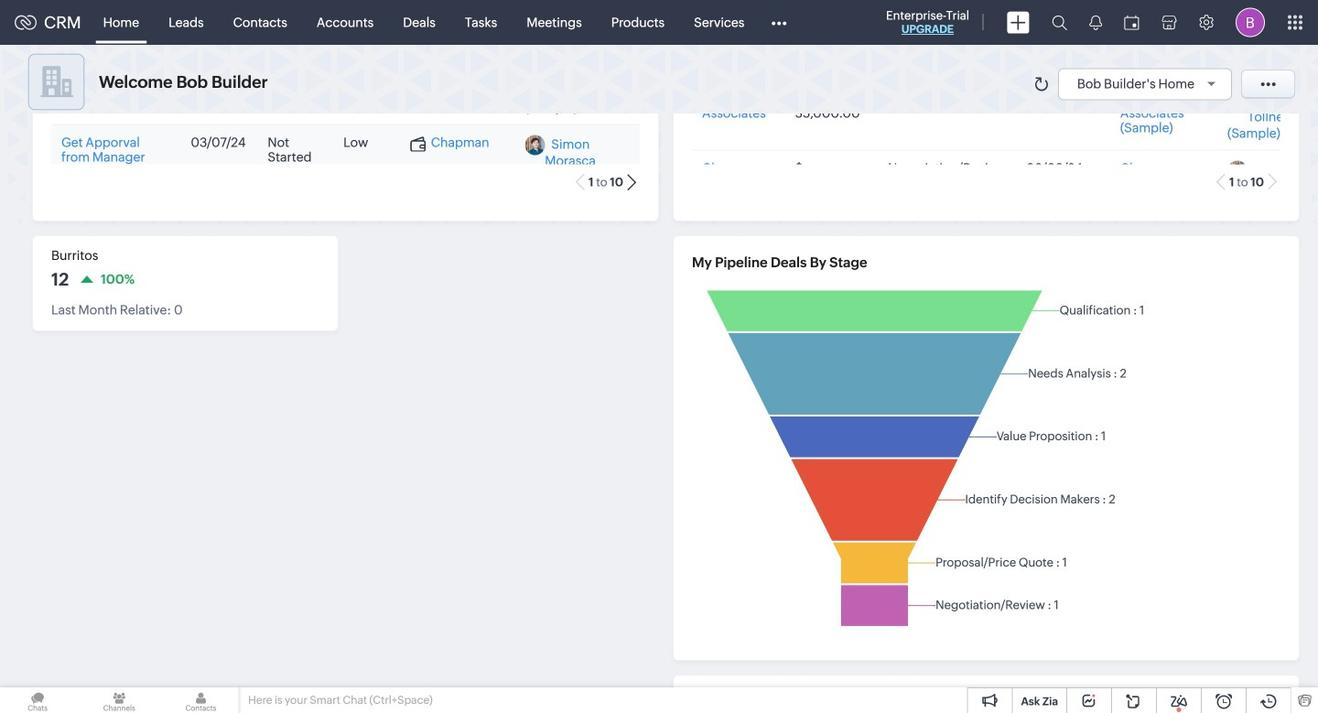 Task type: locate. For each thing, give the bounding box(es) containing it.
calendar image
[[1124, 15, 1140, 30]]

chats image
[[0, 688, 75, 713]]

channels image
[[82, 688, 157, 713]]

signals element
[[1079, 0, 1113, 45]]

search element
[[1041, 0, 1079, 45]]

logo image
[[15, 15, 37, 30]]

signals image
[[1090, 15, 1102, 30]]

contacts image
[[163, 688, 239, 713]]

create menu element
[[996, 0, 1041, 44]]



Task type: vqa. For each thing, say whether or not it's contained in the screenshot.
Calendar image
yes



Task type: describe. For each thing, give the bounding box(es) containing it.
search image
[[1052, 15, 1068, 30]]

profile image
[[1236, 8, 1265, 37]]

profile element
[[1225, 0, 1276, 44]]

create menu image
[[1007, 11, 1030, 33]]

Other Modules field
[[759, 8, 799, 37]]



